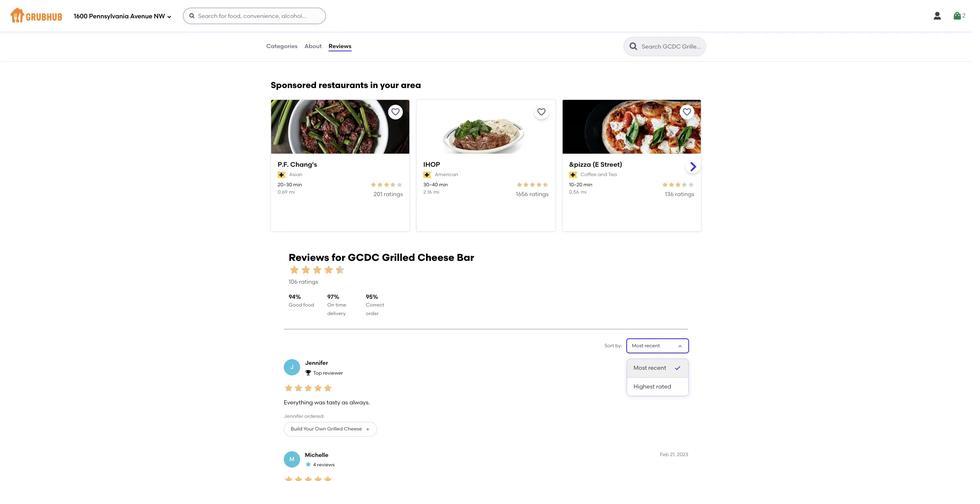 Task type: locate. For each thing, give the bounding box(es) containing it.
mi inside 10–20 min 0.56 mi
[[581, 189, 587, 195]]

reviewer
[[323, 370, 343, 376]]

1 horizontal spatial min
[[439, 182, 448, 188]]

0 vertical spatial recent
[[645, 343, 660, 349]]

94
[[289, 294, 296, 301]]

ratings right 201
[[384, 191, 403, 198]]

1 vertical spatial reviews
[[289, 252, 329, 264]]

mi
[[289, 189, 295, 195], [434, 189, 440, 195], [581, 189, 587, 195]]

&pizza (e street) link
[[569, 160, 695, 170]]

&pizza (e street) logo image
[[563, 100, 701, 169]]

2 min from the left
[[439, 182, 448, 188]]

0 horizontal spatial save this restaurant button
[[388, 105, 403, 120]]

1 vertical spatial 2023
[[677, 452, 689, 458]]

0 vertical spatial reviews
[[329, 43, 352, 50]]

min for p.f. chang's
[[293, 182, 302, 188]]

jennifer for jennifer ordered:
[[284, 413, 303, 419]]

1 horizontal spatial grilled
[[382, 252, 415, 264]]

1 horizontal spatial save this restaurant image
[[682, 107, 692, 117]]

2023 right 27,
[[677, 360, 689, 366]]

2 save this restaurant button from the left
[[534, 105, 549, 120]]

most right by:
[[632, 343, 644, 349]]

save this restaurant image
[[537, 107, 547, 117], [682, 107, 692, 117]]

min down asian at the top of page
[[293, 182, 302, 188]]

0.56
[[569, 189, 579, 195]]

subscription pass image up "10–20" at the top of page
[[569, 172, 578, 178]]

most recent up most recent option
[[632, 343, 660, 349]]

asian
[[289, 172, 303, 177]]

1 mi from the left
[[289, 189, 295, 195]]

min down american
[[439, 182, 448, 188]]

1 horizontal spatial subscription pass image
[[569, 172, 578, 178]]

21,
[[670, 452, 676, 458]]

0 horizontal spatial mi
[[289, 189, 295, 195]]

subscription pass image
[[278, 172, 286, 178], [569, 172, 578, 178]]

reviews
[[317, 462, 335, 468]]

jul 27, 2023
[[662, 360, 689, 366]]

201
[[374, 191, 383, 198]]

2 save this restaurant image from the left
[[682, 107, 692, 117]]

0 horizontal spatial cheese
[[344, 426, 362, 432]]

most
[[632, 343, 644, 349], [634, 365, 647, 372]]

area
[[401, 80, 421, 90]]

reviews for reviews
[[329, 43, 352, 50]]

time
[[336, 302, 346, 308]]

97
[[327, 294, 334, 301]]

201 ratings
[[374, 191, 403, 198]]

min for &pizza (e street)
[[584, 182, 593, 188]]

rated
[[656, 383, 672, 390]]

min inside 30–40 min 2.16 mi
[[439, 182, 448, 188]]

cheese for build your own grilled cheese
[[344, 426, 362, 432]]

svg image
[[933, 11, 943, 21], [953, 11, 963, 21], [167, 14, 172, 19]]

2023
[[677, 360, 689, 366], [677, 452, 689, 458]]

1 save this restaurant image from the left
[[537, 107, 547, 117]]

own
[[315, 426, 326, 432]]

most recent inside option
[[634, 365, 667, 372]]

build your own grilled cheese button
[[284, 422, 377, 437]]

0 vertical spatial jennifer
[[305, 360, 328, 367]]

3 mi from the left
[[581, 189, 587, 195]]

recent left 27,
[[649, 365, 667, 372]]

about
[[305, 43, 322, 50]]

svg image inside 2 "button"
[[953, 11, 963, 21]]

1 horizontal spatial mi
[[434, 189, 440, 195]]

1656
[[516, 191, 528, 198]]

2 button
[[953, 9, 966, 23]]

reviews up 106 ratings
[[289, 252, 329, 264]]

0 horizontal spatial min
[[293, 182, 302, 188]]

mi right 0.69
[[289, 189, 295, 195]]

sort
[[605, 343, 614, 349]]

1 min from the left
[[293, 182, 302, 188]]

20–30
[[278, 182, 292, 188]]

most recent option
[[627, 360, 689, 378]]

&pizza
[[569, 161, 591, 169]]

most up highest
[[634, 365, 647, 372]]

94 good food
[[289, 294, 314, 308]]

reviews inside button
[[329, 43, 352, 50]]

grilled inside button
[[327, 426, 343, 432]]

most recent up highest rated
[[634, 365, 667, 372]]

ratings right 136
[[675, 191, 695, 198]]

2 horizontal spatial min
[[584, 182, 593, 188]]

min
[[293, 182, 302, 188], [439, 182, 448, 188], [584, 182, 593, 188]]

1 horizontal spatial jennifer
[[305, 360, 328, 367]]

min down coffee
[[584, 182, 593, 188]]

1 horizontal spatial save this restaurant button
[[534, 105, 549, 120]]

highest
[[634, 383, 655, 390]]

trophy icon image
[[305, 369, 312, 376]]

10–20 min 0.56 mi
[[569, 182, 593, 195]]

save this restaurant image
[[391, 107, 401, 117]]

grilled
[[382, 252, 415, 264], [327, 426, 343, 432]]

categories
[[266, 43, 298, 50]]

ratings for &pizza (e street)
[[675, 191, 695, 198]]

most recent
[[632, 343, 660, 349], [634, 365, 667, 372]]

mi right 0.56
[[581, 189, 587, 195]]

pennsylvania
[[89, 12, 129, 20]]

ihop link
[[424, 160, 549, 170]]

star icon image
[[371, 182, 377, 188], [377, 182, 384, 188], [384, 182, 390, 188], [390, 182, 397, 188], [390, 182, 397, 188], [397, 182, 403, 188], [516, 182, 523, 188], [523, 182, 529, 188], [529, 182, 536, 188], [536, 182, 542, 188], [542, 182, 549, 188], [542, 182, 549, 188], [662, 182, 669, 188], [669, 182, 675, 188], [675, 182, 682, 188], [682, 182, 688, 188], [682, 182, 688, 188], [688, 182, 695, 188], [289, 264, 300, 276], [300, 264, 312, 276], [312, 264, 323, 276], [323, 264, 335, 276], [335, 264, 346, 276], [335, 264, 346, 276], [284, 383, 294, 393], [294, 383, 304, 393], [304, 383, 313, 393], [313, 383, 323, 393], [323, 383, 333, 393], [305, 461, 312, 468], [284, 475, 294, 481], [294, 475, 304, 481], [304, 475, 313, 481], [313, 475, 323, 481], [323, 475, 333, 481]]

cheese left bar
[[418, 252, 455, 264]]

1 2023 from the top
[[677, 360, 689, 366]]

ratings right 1656
[[530, 191, 549, 198]]

on
[[327, 302, 335, 308]]

(e
[[593, 161, 599, 169]]

2 mi from the left
[[434, 189, 440, 195]]

subscription pass image down p.f.
[[278, 172, 286, 178]]

Sort by: field
[[632, 343, 660, 350]]

ihop logo image
[[417, 100, 555, 169]]

recent
[[645, 343, 660, 349], [649, 365, 667, 372]]

2.16
[[424, 189, 432, 195]]

0 horizontal spatial save this restaurant image
[[537, 107, 547, 117]]

reviews button
[[328, 32, 352, 61]]

2 subscription pass image from the left
[[569, 172, 578, 178]]

0 horizontal spatial jennifer
[[284, 413, 303, 419]]

mi right 2.16
[[434, 189, 440, 195]]

2023 right 21,
[[677, 452, 689, 458]]

0 horizontal spatial subscription pass image
[[278, 172, 286, 178]]

1 vertical spatial most
[[634, 365, 647, 372]]

min inside 10–20 min 0.56 mi
[[584, 182, 593, 188]]

0 vertical spatial 2023
[[677, 360, 689, 366]]

plus icon image
[[365, 427, 370, 432]]

1 vertical spatial cheese
[[344, 426, 362, 432]]

1 save this restaurant button from the left
[[388, 105, 403, 120]]

2 horizontal spatial svg image
[[953, 11, 963, 21]]

1 horizontal spatial cheese
[[418, 252, 455, 264]]

0 horizontal spatial svg image
[[167, 14, 172, 19]]

0.69
[[278, 189, 288, 195]]

always.
[[350, 399, 370, 406]]

tea
[[609, 172, 617, 177]]

2 2023 from the top
[[677, 452, 689, 458]]

2 horizontal spatial save this restaurant button
[[680, 105, 695, 120]]

build your own grilled cheese
[[291, 426, 362, 432]]

1 vertical spatial grilled
[[327, 426, 343, 432]]

american
[[435, 172, 458, 177]]

1 subscription pass image from the left
[[278, 172, 286, 178]]

reviews right 'about'
[[329, 43, 352, 50]]

michelle
[[305, 452, 329, 459]]

1 vertical spatial jennifer
[[284, 413, 303, 419]]

search icon image
[[629, 42, 639, 51]]

caret down icon image
[[677, 343, 684, 349]]

2
[[963, 12, 966, 19]]

subscription pass image for p.f.
[[278, 172, 286, 178]]

main navigation navigation
[[0, 0, 973, 32]]

106
[[289, 279, 298, 286]]

chang's
[[290, 161, 317, 169]]

everything was tasty as always.
[[284, 399, 370, 406]]

3 save this restaurant button from the left
[[680, 105, 695, 120]]

min inside 20–30 min 0.69 mi
[[293, 182, 302, 188]]

1 vertical spatial most recent
[[634, 365, 667, 372]]

cheese inside button
[[344, 426, 362, 432]]

jennifer up build
[[284, 413, 303, 419]]

grilled right own at the left bottom of the page
[[327, 426, 343, 432]]

10–20
[[569, 182, 583, 188]]

subscription pass image
[[424, 172, 432, 178]]

street)
[[601, 161, 623, 169]]

reviews for gcdc grilled cheese bar
[[289, 252, 474, 264]]

mi inside 20–30 min 0.69 mi
[[289, 189, 295, 195]]

jennifer up top
[[305, 360, 328, 367]]

coffee and tea
[[581, 172, 617, 177]]

jennifer
[[305, 360, 328, 367], [284, 413, 303, 419]]

nw
[[154, 12, 165, 20]]

save this restaurant image for ihop
[[537, 107, 547, 117]]

3 min from the left
[[584, 182, 593, 188]]

save this restaurant button
[[388, 105, 403, 120], [534, 105, 549, 120], [680, 105, 695, 120]]

0 vertical spatial cheese
[[418, 252, 455, 264]]

j
[[290, 364, 294, 371]]

reviews
[[329, 43, 352, 50], [289, 252, 329, 264]]

good
[[289, 302, 302, 308]]

everything
[[284, 399, 313, 406]]

subscription pass image for &pizza
[[569, 172, 578, 178]]

recent up most recent option
[[645, 343, 660, 349]]

mi inside 30–40 min 2.16 mi
[[434, 189, 440, 195]]

grilled right 'gcdc'
[[382, 252, 415, 264]]

95 correct order
[[366, 294, 384, 316]]

cheese left plus icon
[[344, 426, 362, 432]]

97 on time delivery
[[327, 294, 346, 316]]

mi for &pizza (e street)
[[581, 189, 587, 195]]

2 horizontal spatial mi
[[581, 189, 587, 195]]

Search GCDC Grilled Cheese Bar search field
[[641, 43, 704, 51]]

30–40
[[424, 182, 438, 188]]

cheese for reviews for gcdc grilled cheese bar
[[418, 252, 455, 264]]

0 vertical spatial most
[[632, 343, 644, 349]]

ordered:
[[305, 413, 325, 419]]

1 vertical spatial recent
[[649, 365, 667, 372]]

0 vertical spatial grilled
[[382, 252, 415, 264]]

0 horizontal spatial grilled
[[327, 426, 343, 432]]



Task type: describe. For each thing, give the bounding box(es) containing it.
ratings for ihop
[[530, 191, 549, 198]]

restaurants
[[319, 80, 368, 90]]

jul
[[662, 360, 669, 366]]

jennifer for jennifer
[[305, 360, 328, 367]]

sponsored restaurants in your area
[[271, 80, 421, 90]]

2023 for jennifer
[[677, 360, 689, 366]]

Search for food, convenience, alcohol... search field
[[183, 8, 326, 24]]

2023 for michelle
[[677, 452, 689, 458]]

95
[[366, 294, 373, 301]]

save this restaurant button for chang's
[[388, 105, 403, 120]]

ratings for p.f. chang's
[[384, 191, 403, 198]]

sort by:
[[605, 343, 623, 349]]

delivery
[[327, 311, 346, 316]]

avenue
[[130, 12, 152, 20]]

recent inside option
[[649, 365, 667, 372]]

mi for ihop
[[434, 189, 440, 195]]

save this restaurant image for &pizza (e street)
[[682, 107, 692, 117]]

top
[[313, 370, 322, 376]]

recent inside sort by: field
[[645, 343, 660, 349]]

136 ratings
[[665, 191, 695, 198]]

30–40 min 2.16 mi
[[424, 182, 448, 195]]

mi for p.f. chang's
[[289, 189, 295, 195]]

highest rated
[[634, 383, 672, 390]]

ratings right 106
[[299, 279, 318, 286]]

27,
[[670, 360, 676, 366]]

correct
[[366, 302, 384, 308]]

1600
[[74, 12, 88, 20]]

grilled for gcdc
[[382, 252, 415, 264]]

p.f. chang's  logo image
[[271, 100, 410, 169]]

check icon image
[[674, 364, 682, 373]]

4
[[313, 462, 316, 468]]

most inside sort by: field
[[632, 343, 644, 349]]

as
[[342, 399, 348, 406]]

ihop
[[424, 161, 440, 169]]

bar
[[457, 252, 474, 264]]

most inside option
[[634, 365, 647, 372]]

and
[[598, 172, 608, 177]]

p.f.
[[278, 161, 289, 169]]

&pizza (e street)
[[569, 161, 623, 169]]

save this restaurant button for (e
[[680, 105, 695, 120]]

in
[[370, 80, 378, 90]]

p.f. chang's
[[278, 161, 317, 169]]

build
[[291, 426, 303, 432]]

grilled for own
[[327, 426, 343, 432]]

your
[[304, 426, 314, 432]]

feb
[[660, 452, 669, 458]]

by:
[[616, 343, 623, 349]]

0 vertical spatial most recent
[[632, 343, 660, 349]]

1656 ratings
[[516, 191, 549, 198]]

136
[[665, 191, 674, 198]]

jennifer ordered:
[[284, 413, 325, 419]]

tasty
[[327, 399, 340, 406]]

coffee
[[581, 172, 597, 177]]

4 reviews
[[313, 462, 335, 468]]

1 horizontal spatial svg image
[[933, 11, 943, 21]]

categories button
[[266, 32, 298, 61]]

your
[[380, 80, 399, 90]]

food
[[303, 302, 314, 308]]

top reviewer
[[313, 370, 343, 376]]

min for ihop
[[439, 182, 448, 188]]

1600 pennsylvania avenue nw
[[74, 12, 165, 20]]

feb 21, 2023
[[660, 452, 689, 458]]

reviews for reviews for gcdc grilled cheese bar
[[289, 252, 329, 264]]

was
[[314, 399, 325, 406]]

20–30 min 0.69 mi
[[278, 182, 302, 195]]

p.f. chang's link
[[278, 160, 403, 170]]

sponsored
[[271, 80, 317, 90]]

106 ratings
[[289, 279, 318, 286]]

about button
[[304, 32, 322, 61]]

for
[[332, 252, 346, 264]]

m
[[290, 456, 295, 463]]

gcdc
[[348, 252, 380, 264]]

order
[[366, 311, 379, 316]]

svg image
[[189, 13, 195, 19]]



Task type: vqa. For each thing, say whether or not it's contained in the screenshot.
CHICKEN in $7.89 quesadillas - bbq chicken & cheese
no



